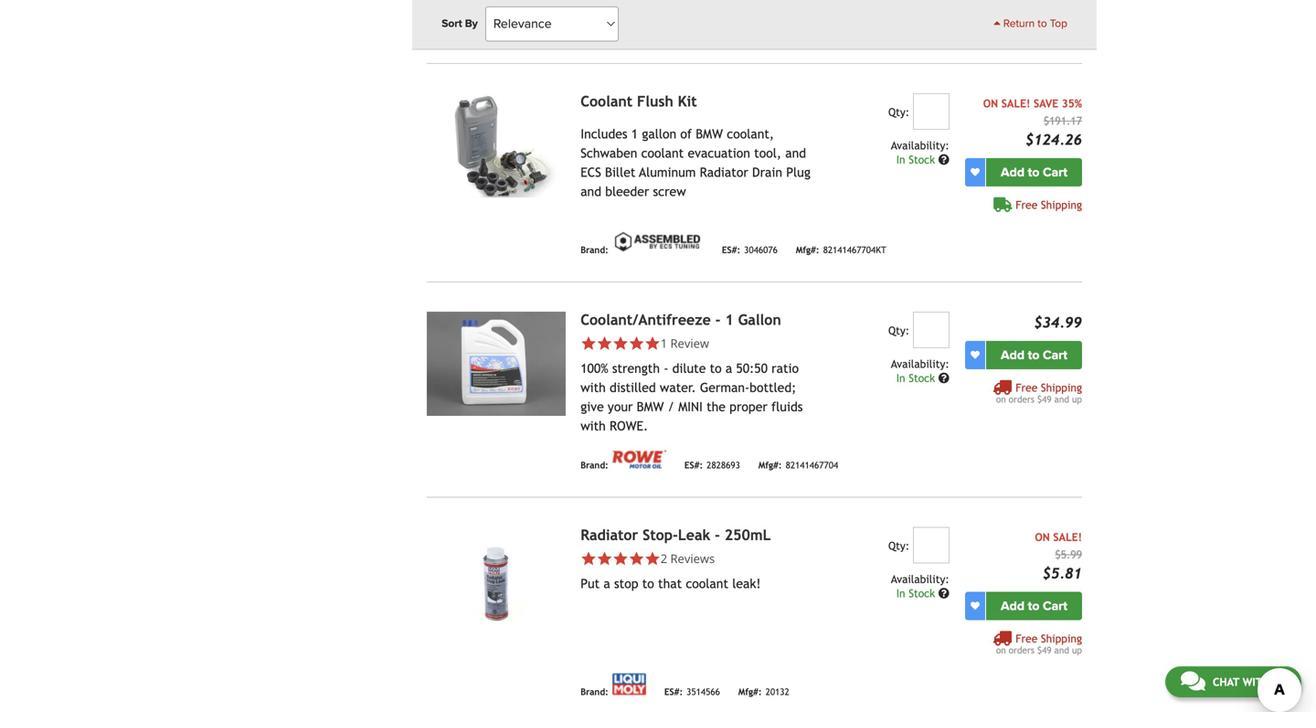 Task type: locate. For each thing, give the bounding box(es) containing it.
3 in stock from the top
[[896, 587, 939, 599]]

0 vertical spatial with
[[581, 380, 606, 395]]

bmw left /
[[637, 399, 664, 414]]

1 vertical spatial availability:
[[891, 357, 950, 370]]

2 availability: from the top
[[891, 357, 950, 370]]

es#2828693 - 82141467704 - coolant/antifreeze - 1 gallon - 100% strength - dilute to a 50:50 ratio with distilled water. german-bottled; give your bmw / mini the proper fluids with rowe. - rowe - bmw mini image
[[427, 311, 566, 416]]

1 vertical spatial star image
[[645, 551, 661, 567]]

add to cart for $5.81
[[1001, 598, 1068, 614]]

2 vertical spatial in
[[896, 587, 906, 599]]

2 on from the top
[[996, 645, 1006, 655]]

qty: for radiator stop-leak - 250ml
[[888, 539, 910, 552]]

on inside on sale!                         save 35% $191.17 $124.26
[[983, 97, 998, 109]]

coolant down gallon
[[641, 146, 684, 160]]

radiator
[[700, 165, 748, 179], [581, 526, 638, 543]]

2 in stock from the top
[[896, 371, 939, 384]]

on inside on sale! $5.99 $5.81
[[1035, 530, 1050, 543]]

and up plug
[[785, 146, 806, 160]]

sale! inside on sale! $5.99 $5.81
[[1053, 530, 1082, 543]]

100% strength - dilute to a 50:50 ratio with distilled water. german-bottled; give your bmw / mini the proper fluids with rowe.
[[581, 361, 803, 433]]

1 vertical spatial orders
[[1009, 645, 1035, 655]]

0 vertical spatial stock
[[909, 153, 935, 166]]

radiator left stop-
[[581, 526, 638, 543]]

mfg#: 82141467704
[[759, 460, 838, 470]]

2 add to cart from the top
[[1001, 347, 1068, 363]]

question circle image
[[939, 372, 950, 383], [939, 588, 950, 599]]

in for coolant/antifreeze - 1 gallon
[[896, 371, 906, 384]]

1 horizontal spatial 1
[[661, 335, 667, 351]]

2 vertical spatial free
[[1016, 632, 1038, 645]]

2 horizontal spatial 1
[[725, 311, 734, 328]]

star image down stop-
[[645, 551, 661, 567]]

shipping down '$124.26'
[[1041, 198, 1082, 211]]

0 vertical spatial coolant
[[641, 146, 684, 160]]

3 stock from the top
[[909, 587, 935, 599]]

2 reviews link
[[581, 550, 817, 567], [661, 550, 715, 567]]

1 horizontal spatial radiator
[[700, 165, 748, 179]]

$49
[[1037, 394, 1052, 404], [1037, 645, 1052, 655]]

2 stock from the top
[[909, 371, 935, 384]]

1 vertical spatial qty:
[[888, 324, 910, 337]]

1 vertical spatial brand:
[[581, 460, 609, 470]]

$49 down $34.99
[[1037, 394, 1052, 404]]

1 vertical spatial on
[[1035, 530, 1050, 543]]

star image
[[581, 335, 597, 351], [597, 335, 613, 351], [613, 335, 629, 351], [629, 335, 645, 351], [581, 551, 597, 567], [597, 551, 613, 567], [613, 551, 629, 567], [629, 551, 645, 567]]

includes 1 gallon of bmw coolant, schwaben coolant evacuation tool, and ecs billet aluminum radiator drain plug and bleeder screw
[[581, 126, 811, 199]]

on for $5.81
[[1035, 530, 1050, 543]]

0 vertical spatial es#:
[[722, 245, 741, 255]]

1 add to wish list image from the top
[[971, 350, 980, 359]]

star image inside 1 review link
[[645, 335, 661, 351]]

in
[[896, 153, 906, 166], [896, 371, 906, 384], [896, 587, 906, 599]]

2 free shipping on orders $49 and up from the top
[[996, 632, 1082, 655]]

0 vertical spatial sale!
[[1002, 97, 1031, 109]]

assembled by ecs - corporate logo image
[[612, 230, 704, 253]]

es#: left 2828693
[[685, 460, 703, 470]]

$34.99
[[1034, 314, 1082, 331]]

82141467704
[[786, 460, 838, 470]]

0 vertical spatial add to cart button
[[986, 158, 1082, 186]]

1 vertical spatial $49
[[1037, 645, 1052, 655]]

on left save on the top right
[[983, 97, 998, 109]]

sale! inside on sale!                         save 35% $191.17 $124.26
[[1002, 97, 1031, 109]]

2 vertical spatial 1
[[661, 335, 667, 351]]

2 in from the top
[[896, 371, 906, 384]]

to
[[1038, 17, 1047, 30], [1028, 164, 1040, 180], [1028, 347, 1040, 363], [710, 361, 722, 375], [642, 576, 654, 591], [1028, 598, 1040, 614]]

1 vertical spatial coolant
[[686, 576, 729, 591]]

star image for radiator
[[645, 551, 661, 567]]

1 vertical spatial add to cart
[[1001, 347, 1068, 363]]

2 vertical spatial mfg#:
[[738, 686, 762, 697]]

2 free from the top
[[1016, 381, 1038, 394]]

1 add from the top
[[1001, 164, 1025, 180]]

2 add to cart button from the top
[[986, 341, 1082, 369]]

2 vertical spatial stock
[[909, 587, 935, 599]]

coolant/antifreeze
[[581, 311, 711, 328]]

2 vertical spatial es#:
[[664, 686, 683, 697]]

with down 'give'
[[581, 418, 606, 433]]

0 vertical spatial bmw
[[696, 126, 723, 141]]

cart down '$124.26'
[[1043, 164, 1068, 180]]

of
[[680, 126, 692, 141]]

0 vertical spatial free
[[1016, 198, 1038, 211]]

1 horizontal spatial on
[[1035, 530, 1050, 543]]

1 add to cart button from the top
[[986, 158, 1082, 186]]

$191.17
[[1044, 114, 1082, 127]]

0 vertical spatial free shipping on orders $49 and up
[[996, 381, 1082, 404]]

star image for coolant/antifreeze
[[645, 335, 661, 351]]

3 availability: from the top
[[891, 572, 950, 585]]

your
[[608, 399, 633, 414]]

free shipping on orders $49 and up
[[996, 381, 1082, 404], [996, 632, 1082, 655]]

2 question circle image from the top
[[939, 588, 950, 599]]

None number field
[[913, 93, 950, 130], [913, 311, 950, 348], [913, 527, 950, 563], [913, 93, 950, 130], [913, 311, 950, 348], [913, 527, 950, 563]]

mfg#: left 82141467704
[[759, 460, 782, 470]]

return
[[1004, 17, 1035, 30]]

-
[[715, 311, 721, 328], [664, 361, 669, 375], [715, 526, 720, 543]]

star image down coolant/antifreeze
[[645, 335, 661, 351]]

star image
[[645, 335, 661, 351], [645, 551, 661, 567]]

cart down $5.81
[[1043, 598, 1068, 614]]

- right leak
[[715, 526, 720, 543]]

1 star image from the top
[[645, 335, 661, 351]]

free
[[1016, 198, 1038, 211], [1016, 381, 1038, 394], [1016, 632, 1038, 645]]

orders
[[1009, 394, 1035, 404], [1009, 645, 1035, 655]]

reviews
[[671, 550, 715, 567]]

brand: for gallon
[[581, 460, 609, 470]]

1 review link down the coolant/antifreeze - 1 gallon link
[[661, 335, 709, 351]]

brand: left rowe - corporate logo
[[581, 460, 609, 470]]

0 vertical spatial add to cart
[[1001, 164, 1068, 180]]

1 orders from the top
[[1009, 394, 1035, 404]]

to left top at the right top of page
[[1038, 17, 1047, 30]]

- left gallon
[[715, 311, 721, 328]]

caret up image
[[994, 17, 1001, 28]]

2 reviews
[[661, 550, 715, 567]]

0 vertical spatial radiator
[[700, 165, 748, 179]]

a up the german-
[[726, 361, 732, 375]]

rowe - corporate logo image
[[612, 450, 666, 468]]

1 free shipping on orders $49 and up from the top
[[996, 381, 1082, 404]]

gallon
[[642, 126, 677, 141]]

es#3046076 - 82141467704kt - coolant flush kit  - includes 1 gallon of bmw coolant, schwaben coolant evacuation tool, and ecs billet aluminum radiator drain plug and bleeder screw - assembled by ecs - bmw image
[[427, 93, 566, 197]]

3 add to cart button from the top
[[986, 592, 1082, 620]]

es#: 3514566
[[664, 686, 720, 697]]

add to cart
[[1001, 164, 1068, 180], [1001, 347, 1068, 363], [1001, 598, 1068, 614]]

1 review link up dilute
[[581, 335, 817, 351]]

0 horizontal spatial sale!
[[1002, 97, 1031, 109]]

3 brand: from the top
[[581, 686, 609, 697]]

es#: for gallon
[[685, 460, 703, 470]]

1 free from the top
[[1016, 198, 1038, 211]]

shipping down $34.99
[[1041, 381, 1082, 394]]

qty: for coolant flush kit
[[888, 105, 910, 118]]

0 vertical spatial $49
[[1037, 394, 1052, 404]]

brand: left liqui-moly - corporate logo
[[581, 686, 609, 697]]

free down '$124.26'
[[1016, 198, 1038, 211]]

0 vertical spatial orders
[[1009, 394, 1035, 404]]

1 vertical spatial shipping
[[1041, 381, 1082, 394]]

1 vertical spatial es#:
[[685, 460, 703, 470]]

radiator inside includes 1 gallon of bmw coolant, schwaben coolant evacuation tool, and ecs billet aluminum radiator drain plug and bleeder screw
[[700, 165, 748, 179]]

1 vertical spatial on
[[996, 645, 1006, 655]]

1 shipping from the top
[[1041, 198, 1082, 211]]

0 horizontal spatial radiator
[[581, 526, 638, 543]]

shipping down $5.81
[[1041, 632, 1082, 645]]

1 vertical spatial in
[[896, 371, 906, 384]]

brand: left assembled by ecs - corporate logo on the top of page
[[581, 245, 609, 255]]

mfg#: right "3046076"
[[796, 245, 820, 255]]

1 vertical spatial question circle image
[[939, 588, 950, 599]]

1 availability: from the top
[[891, 139, 950, 152]]

2 vertical spatial add
[[1001, 598, 1025, 614]]

20132
[[766, 686, 790, 697]]

0 vertical spatial add
[[1001, 164, 1025, 180]]

35%
[[1062, 97, 1082, 109]]

a right put
[[604, 576, 610, 591]]

1 vertical spatial add to cart button
[[986, 341, 1082, 369]]

add for $5.81
[[1001, 598, 1025, 614]]

add to cart button down $34.99
[[986, 341, 1082, 369]]

strength
[[612, 361, 660, 375]]

brand:
[[581, 245, 609, 255], [581, 460, 609, 470], [581, 686, 609, 697]]

0 horizontal spatial 1
[[631, 126, 638, 141]]

2 1 review link from the left
[[661, 335, 709, 351]]

free down on sale! $5.99 $5.81
[[1016, 632, 1038, 645]]

1 vertical spatial add to wish list image
[[971, 601, 980, 610]]

free shipping on orders $49 and up down $5.81
[[996, 632, 1082, 655]]

bmw
[[696, 126, 723, 141], [637, 399, 664, 414]]

0 vertical spatial add to wish list image
[[971, 350, 980, 359]]

2 vertical spatial cart
[[1043, 598, 1068, 614]]

1 vertical spatial -
[[664, 361, 669, 375]]

0 vertical spatial brand:
[[581, 245, 609, 255]]

0 vertical spatial question circle image
[[939, 372, 950, 383]]

and down $34.99
[[1055, 394, 1069, 404]]

sale! up the $5.99 at right
[[1053, 530, 1082, 543]]

1 vertical spatial free shipping on orders $49 and up
[[996, 632, 1082, 655]]

add to cart button
[[986, 158, 1082, 186], [986, 341, 1082, 369], [986, 592, 1082, 620]]

availability: for $34.99
[[891, 357, 950, 370]]

0 horizontal spatial on
[[983, 97, 998, 109]]

1 1 review link from the left
[[581, 335, 817, 351]]

1 vertical spatial up
[[1072, 645, 1082, 655]]

coolant down 'reviews'
[[686, 576, 729, 591]]

up down $34.99
[[1072, 394, 1082, 404]]

1 horizontal spatial es#:
[[685, 460, 703, 470]]

1 in from the top
[[896, 153, 906, 166]]

mfg#: for gallon
[[759, 460, 782, 470]]

leak!
[[732, 576, 761, 591]]

1 horizontal spatial bmw
[[696, 126, 723, 141]]

0 vertical spatial in stock
[[896, 153, 939, 166]]

coolant,
[[727, 126, 774, 141]]

with up 'give'
[[581, 380, 606, 395]]

coolant/antifreeze - 1 gallon
[[581, 311, 781, 328]]

add to wish list image
[[971, 350, 980, 359], [971, 601, 980, 610]]

1 brand: from the top
[[581, 245, 609, 255]]

to up the german-
[[710, 361, 722, 375]]

sale! left save on the top right
[[1002, 97, 1031, 109]]

1 vertical spatial cart
[[1043, 347, 1068, 363]]

2 vertical spatial with
[[1243, 676, 1270, 688]]

1 vertical spatial with
[[581, 418, 606, 433]]

1 vertical spatial radiator
[[581, 526, 638, 543]]

free down $34.99
[[1016, 381, 1038, 394]]

82141467704kt
[[823, 245, 887, 255]]

bmw inside 100% strength - dilute to a 50:50 ratio with distilled water. german-bottled; give your bmw / mini the proper fluids with rowe.
[[637, 399, 664, 414]]

0 vertical spatial 1
[[631, 126, 638, 141]]

1 vertical spatial bmw
[[637, 399, 664, 414]]

radiator down evacuation
[[700, 165, 748, 179]]

0 vertical spatial star image
[[645, 335, 661, 351]]

$5.81
[[1043, 565, 1082, 582]]

sort
[[442, 17, 462, 30]]

schwaben
[[581, 146, 637, 160]]

add to cart down $34.99
[[1001, 347, 1068, 363]]

2 $49 from the top
[[1037, 645, 1052, 655]]

bottled;
[[750, 380, 796, 395]]

3 cart from the top
[[1043, 598, 1068, 614]]

availability:
[[891, 139, 950, 152], [891, 357, 950, 370], [891, 572, 950, 585]]

1 review link
[[581, 335, 817, 351], [661, 335, 709, 351]]

0 vertical spatial shipping
[[1041, 198, 1082, 211]]

add to cart down $5.81
[[1001, 598, 1068, 614]]

1 vertical spatial add
[[1001, 347, 1025, 363]]

1 vertical spatial mfg#:
[[759, 460, 782, 470]]

includes
[[581, 126, 628, 141]]

in stock for on sale!
[[896, 587, 939, 599]]

mfg#:
[[796, 245, 820, 255], [759, 460, 782, 470], [738, 686, 762, 697]]

stock for on sale!
[[909, 587, 935, 599]]

on
[[996, 394, 1006, 404], [996, 645, 1006, 655]]

bmw up evacuation
[[696, 126, 723, 141]]

to left that
[[642, 576, 654, 591]]

$49 down $5.81
[[1037, 645, 1052, 655]]

0 vertical spatial a
[[726, 361, 732, 375]]

and down ecs
[[581, 184, 601, 199]]

2 star image from the top
[[645, 551, 661, 567]]

0 vertical spatial availability:
[[891, 139, 950, 152]]

on
[[983, 97, 998, 109], [1035, 530, 1050, 543]]

es#: left "3046076"
[[722, 245, 741, 255]]

2 horizontal spatial es#:
[[722, 245, 741, 255]]

add for $124.26
[[1001, 164, 1025, 180]]

add to cart button up free shipping on the right of the page
[[986, 158, 1082, 186]]

brand: for -
[[581, 686, 609, 697]]

2 vertical spatial brand:
[[581, 686, 609, 697]]

cart down $34.99
[[1043, 347, 1068, 363]]

es#: 3046076
[[722, 245, 778, 255]]

1 horizontal spatial coolant
[[686, 576, 729, 591]]

return to top link
[[994, 16, 1068, 32]]

1 qty: from the top
[[888, 105, 910, 118]]

0 vertical spatial on
[[983, 97, 998, 109]]

up down $5.81
[[1072, 645, 1082, 655]]

0 vertical spatial in
[[896, 153, 906, 166]]

0 vertical spatial up
[[1072, 394, 1082, 404]]

put
[[581, 576, 600, 591]]

0 vertical spatial qty:
[[888, 105, 910, 118]]

0 horizontal spatial bmw
[[637, 399, 664, 414]]

3 add from the top
[[1001, 598, 1025, 614]]

2 vertical spatial qty:
[[888, 539, 910, 552]]

on for $124.26
[[983, 97, 998, 109]]

2 qty: from the top
[[888, 324, 910, 337]]

with
[[581, 380, 606, 395], [581, 418, 606, 433], [1243, 676, 1270, 688]]

on up $5.81
[[1035, 530, 1050, 543]]

mfg#: left 20132
[[738, 686, 762, 697]]

in for radiator stop-leak - 250ml
[[896, 587, 906, 599]]

2 vertical spatial add to cart
[[1001, 598, 1068, 614]]

3 qty: from the top
[[888, 539, 910, 552]]

1 vertical spatial sale!
[[1053, 530, 1082, 543]]

kit
[[678, 93, 697, 109]]

0 vertical spatial on
[[996, 394, 1006, 404]]

1 question circle image from the top
[[939, 372, 950, 383]]

sale!
[[1002, 97, 1031, 109], [1053, 530, 1082, 543]]

1 cart from the top
[[1043, 164, 1068, 180]]

0 horizontal spatial coolant
[[641, 146, 684, 160]]

0 horizontal spatial a
[[604, 576, 610, 591]]

with left us
[[1243, 676, 1270, 688]]

stock
[[909, 153, 935, 166], [909, 371, 935, 384], [909, 587, 935, 599]]

es#:
[[722, 245, 741, 255], [685, 460, 703, 470], [664, 686, 683, 697]]

es#: left 3514566
[[664, 686, 683, 697]]

add to cart button down $5.81
[[986, 592, 1082, 620]]

coolant
[[641, 146, 684, 160], [686, 576, 729, 591]]

coolant inside includes 1 gallon of bmw coolant, schwaben coolant evacuation tool, and ecs billet aluminum radiator drain plug and bleeder screw
[[641, 146, 684, 160]]

a
[[726, 361, 732, 375], [604, 576, 610, 591]]

2 cart from the top
[[1043, 347, 1068, 363]]

0 vertical spatial cart
[[1043, 164, 1068, 180]]

add to cart up free shipping on the right of the page
[[1001, 164, 1068, 180]]

2 vertical spatial add to cart button
[[986, 592, 1082, 620]]

2 vertical spatial availability:
[[891, 572, 950, 585]]

2 vertical spatial shipping
[[1041, 632, 1082, 645]]

1 add to cart from the top
[[1001, 164, 1068, 180]]

es#: 2828693
[[685, 460, 740, 470]]

2828693
[[707, 460, 740, 470]]

1 vertical spatial free
[[1016, 381, 1038, 394]]

gallon
[[738, 311, 781, 328]]

3 in from the top
[[896, 587, 906, 599]]

add to wish list image
[[971, 168, 980, 177]]

1 vertical spatial in stock
[[896, 371, 939, 384]]

1 horizontal spatial sale!
[[1053, 530, 1082, 543]]

0 vertical spatial -
[[715, 311, 721, 328]]

2 vertical spatial in stock
[[896, 587, 939, 599]]

radiator stop-leak - 250ml
[[581, 526, 771, 543]]

2 shipping from the top
[[1041, 381, 1082, 394]]

2 brand: from the top
[[581, 460, 609, 470]]

free shipping on orders $49 and up down $34.99
[[996, 381, 1082, 404]]

3 add to cart from the top
[[1001, 598, 1068, 614]]

- up water.
[[664, 361, 669, 375]]

1 vertical spatial stock
[[909, 371, 935, 384]]

stop
[[614, 576, 639, 591]]

1 horizontal spatial a
[[726, 361, 732, 375]]

0 horizontal spatial es#:
[[664, 686, 683, 697]]



Task type: describe. For each thing, give the bounding box(es) containing it.
qty: for coolant/antifreeze - 1 gallon
[[888, 324, 910, 337]]

2 2 reviews link from the left
[[661, 550, 715, 567]]

es#3514566 - 20132 - radiator stop-leak - 250ml - put a stop to that coolant leak! - liqui-moly - audi bmw volkswagen mercedes benz mini porsche image
[[427, 527, 566, 631]]

mfg#: for -
[[738, 686, 762, 697]]

to up free shipping on the right of the page
[[1028, 164, 1040, 180]]

bleeder
[[605, 184, 649, 199]]

put a stop to that coolant leak!
[[581, 576, 761, 591]]

liqui-moly - corporate logo image
[[612, 673, 646, 695]]

chat
[[1213, 676, 1240, 688]]

a inside 100% strength - dilute to a 50:50 ratio with distilled water. german-bottled; give your bmw / mini the proper fluids with rowe.
[[726, 361, 732, 375]]

review
[[671, 335, 709, 351]]

water.
[[660, 380, 696, 395]]

question circle image for $34.99
[[939, 372, 950, 383]]

1 2 reviews link from the left
[[581, 550, 817, 567]]

coolant flush kit link
[[581, 93, 697, 109]]

250ml
[[725, 526, 771, 543]]

chat with us
[[1213, 676, 1286, 688]]

sale! for $5.81
[[1053, 530, 1082, 543]]

1 vertical spatial 1
[[725, 311, 734, 328]]

comments image
[[1181, 670, 1206, 692]]

1 in stock from the top
[[896, 153, 939, 166]]

save
[[1034, 97, 1059, 109]]

1 vertical spatial a
[[604, 576, 610, 591]]

distilled
[[610, 380, 656, 395]]

availability: for on sale!
[[891, 572, 950, 585]]

the
[[707, 399, 726, 414]]

leak
[[678, 526, 710, 543]]

radiator stop-leak - 250ml link
[[581, 526, 771, 543]]

evacuation
[[688, 146, 750, 160]]

ecs
[[581, 165, 601, 179]]

give
[[581, 399, 604, 414]]

3 shipping from the top
[[1041, 632, 1082, 645]]

2 up from the top
[[1072, 645, 1082, 655]]

1 inside includes 1 gallon of bmw coolant, schwaben coolant evacuation tool, and ecs billet aluminum radiator drain plug and bleeder screw
[[631, 126, 638, 141]]

return to top
[[1001, 17, 1068, 30]]

coolant flush kit
[[581, 93, 697, 109]]

rowe.
[[610, 418, 648, 433]]

50:50
[[736, 361, 768, 375]]

drain
[[752, 165, 782, 179]]

on sale!                         save 35% $191.17 $124.26
[[983, 97, 1082, 148]]

billet
[[605, 165, 636, 179]]

add to cart for $124.26
[[1001, 164, 1068, 180]]

free shipping
[[1016, 198, 1082, 211]]

mini
[[678, 399, 703, 414]]

add to cart button for $5.81
[[986, 592, 1082, 620]]

coolant/antifreeze - 1 gallon link
[[581, 311, 781, 328]]

bmw inside includes 1 gallon of bmw coolant, schwaben coolant evacuation tool, and ecs billet aluminum radiator drain plug and bleeder screw
[[696, 126, 723, 141]]

$5.99
[[1055, 548, 1082, 561]]

- inside 100% strength - dilute to a 50:50 ratio with distilled water. german-bottled; give your bmw / mini the proper fluids with rowe.
[[664, 361, 669, 375]]

2 vertical spatial -
[[715, 526, 720, 543]]

sort by
[[442, 17, 478, 30]]

tool,
[[754, 146, 782, 160]]

flush
[[637, 93, 674, 109]]

on sale! $5.99 $5.81
[[1035, 530, 1082, 582]]

to inside 100% strength - dilute to a 50:50 ratio with distilled water. german-bottled; give your bmw / mini the proper fluids with rowe.
[[710, 361, 722, 375]]

us
[[1273, 676, 1286, 688]]

screw
[[653, 184, 686, 199]]

and down $5.81
[[1055, 645, 1069, 655]]

100%
[[581, 361, 608, 375]]

fluids
[[772, 399, 803, 414]]

$124.26
[[1026, 131, 1082, 148]]

that
[[658, 576, 682, 591]]

2 add from the top
[[1001, 347, 1025, 363]]

3 free from the top
[[1016, 632, 1038, 645]]

cart for $5.81
[[1043, 598, 1068, 614]]

proper
[[730, 399, 768, 414]]

in for coolant flush kit
[[896, 153, 906, 166]]

stop-
[[643, 526, 678, 543]]

2 orders from the top
[[1009, 645, 1035, 655]]

3514566
[[687, 686, 720, 697]]

2
[[661, 550, 667, 567]]

mfg#: 20132
[[738, 686, 790, 697]]

3046076
[[744, 245, 778, 255]]

to down $34.99
[[1028, 347, 1040, 363]]

chat with us link
[[1165, 666, 1302, 697]]

with inside chat with us "link"
[[1243, 676, 1270, 688]]

mishimoto - corporate logo image
[[612, 24, 704, 35]]

add to cart button for $124.26
[[986, 158, 1082, 186]]

dilute
[[672, 361, 706, 375]]

top
[[1050, 17, 1068, 30]]

plug
[[786, 165, 811, 179]]

mfg#: 82141467704kt
[[796, 245, 887, 255]]

by
[[465, 17, 478, 30]]

1 on from the top
[[996, 394, 1006, 404]]

question circle image for on sale!
[[939, 588, 950, 599]]

0 vertical spatial mfg#:
[[796, 245, 820, 255]]

1 stock from the top
[[909, 153, 935, 166]]

aluminum
[[639, 165, 696, 179]]

1 review
[[661, 335, 709, 351]]

german-
[[700, 380, 750, 395]]

1 $49 from the top
[[1037, 394, 1052, 404]]

ratio
[[772, 361, 799, 375]]

stock for $34.99
[[909, 371, 935, 384]]

to down on sale! $5.99 $5.81
[[1028, 598, 1040, 614]]

question circle image
[[939, 154, 950, 165]]

es#: for -
[[664, 686, 683, 697]]

/
[[668, 399, 675, 414]]

cart for $124.26
[[1043, 164, 1068, 180]]

sale! for $124.26
[[1002, 97, 1031, 109]]

in stock for $34.99
[[896, 371, 939, 384]]

coolant
[[581, 93, 633, 109]]

2 add to wish list image from the top
[[971, 601, 980, 610]]

1 up from the top
[[1072, 394, 1082, 404]]



Task type: vqa. For each thing, say whether or not it's contained in the screenshot.
left ON
yes



